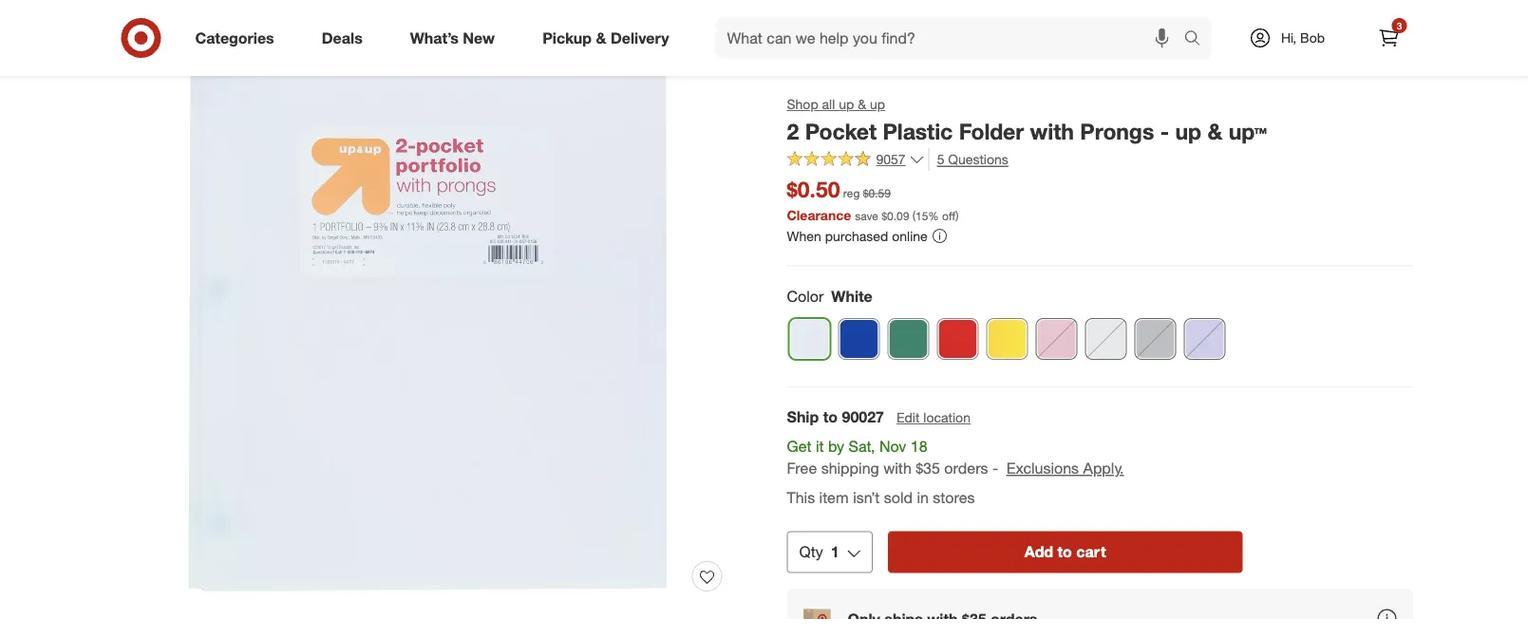 Task type: vqa. For each thing, say whether or not it's contained in the screenshot.
search button
yes



Task type: describe. For each thing, give the bounding box(es) containing it.
white image
[[790, 319, 830, 359]]

cart
[[1077, 543, 1106, 562]]

ship to 90027
[[787, 408, 884, 427]]

when
[[787, 227, 822, 244]]

What can we help you find? suggestions appear below search field
[[716, 17, 1189, 59]]

90027
[[842, 408, 884, 427]]

nov
[[880, 438, 907, 456]]

folder
[[959, 118, 1024, 144]]

add to cart
[[1025, 543, 1106, 562]]

when purchased online
[[787, 227, 928, 244]]

categories link
[[179, 17, 298, 59]]

stores
[[933, 489, 975, 507]]

categories
[[195, 29, 274, 47]]

)
[[956, 208, 959, 223]]

add
[[1025, 543, 1053, 562]]

by
[[828, 438, 845, 456]]

$0.50
[[787, 176, 840, 203]]

clearance
[[787, 207, 851, 223]]

- for orders
[[993, 459, 998, 478]]

in
[[917, 489, 929, 507]]

2 horizontal spatial up
[[1175, 118, 1202, 144]]

1 horizontal spatial up
[[870, 96, 885, 113]]

yellow image
[[987, 319, 1027, 359]]

edit location button
[[896, 408, 972, 429]]

apply.
[[1083, 459, 1124, 478]]

get
[[787, 438, 812, 456]]

2
[[787, 118, 799, 144]]

%
[[928, 208, 939, 223]]

$35
[[916, 459, 940, 478]]

qty
[[799, 543, 823, 562]]

new
[[463, 29, 495, 47]]

orders
[[945, 459, 988, 478]]

get it by sat, nov 18 free shipping with $35 orders - exclusions apply.
[[787, 438, 1124, 478]]

add to cart button
[[888, 532, 1243, 573]]

it
[[816, 438, 824, 456]]

sold
[[884, 489, 913, 507]]

gray - out of stock image
[[1086, 319, 1126, 359]]

black - out of stock image
[[1136, 319, 1175, 359]]

15
[[916, 208, 928, 223]]

qty 1
[[799, 543, 839, 562]]

search
[[1175, 30, 1221, 49]]

what's
[[410, 29, 459, 47]]

shop
[[787, 96, 818, 113]]

reg
[[843, 186, 860, 201]]

edit location
[[897, 410, 971, 426]]

red image
[[938, 319, 978, 359]]

plastic
[[883, 118, 953, 144]]

prongs
[[1080, 118, 1154, 144]]

ship
[[787, 408, 819, 427]]

shipping
[[821, 459, 879, 478]]

delivery
[[611, 29, 669, 47]]

edit
[[897, 410, 920, 426]]

hi,
[[1281, 29, 1297, 46]]

pickup
[[543, 29, 592, 47]]

bob
[[1300, 29, 1325, 46]]

isn't
[[853, 489, 880, 507]]

this
[[787, 489, 815, 507]]

pickup & delivery
[[543, 29, 669, 47]]

pocket
[[805, 118, 877, 144]]

with inside get it by sat, nov 18 free shipping with $35 orders - exclusions apply.
[[884, 459, 912, 478]]

3 link
[[1368, 17, 1410, 59]]



Task type: locate. For each thing, give the bounding box(es) containing it.
white
[[831, 287, 873, 305]]

18
[[911, 438, 928, 456]]

blue image
[[839, 319, 879, 359]]

item
[[819, 489, 849, 507]]

- for prongs
[[1160, 118, 1169, 144]]

to right ship
[[823, 408, 838, 427]]

deals
[[322, 29, 363, 47]]

hi, bob
[[1281, 29, 1325, 46]]

0 vertical spatial -
[[1160, 118, 1169, 144]]

- right the prongs
[[1160, 118, 1169, 144]]

0 horizontal spatial with
[[884, 459, 912, 478]]

exclusions apply. link
[[1007, 459, 1124, 478]]

color white
[[787, 287, 873, 305]]

1 vertical spatial &
[[858, 96, 866, 113]]

what's new link
[[394, 17, 519, 59]]

(
[[913, 208, 916, 223]]

purchased
[[825, 227, 888, 244]]

5 questions link
[[929, 149, 1009, 171]]

- right orders
[[993, 459, 998, 478]]

pink - out of stock image
[[1037, 319, 1077, 359]]

0.09
[[887, 208, 909, 223]]

2 vertical spatial &
[[1208, 118, 1223, 144]]

$0.50 reg $0.59 clearance save $ 0.09 ( 15 % off )
[[787, 176, 959, 223]]

with
[[1030, 118, 1074, 144], [884, 459, 912, 478]]

1
[[831, 543, 839, 562]]

up right all
[[839, 96, 854, 113]]

0 vertical spatial &
[[596, 29, 606, 47]]

2 horizontal spatial &
[[1208, 118, 1223, 144]]

what's new
[[410, 29, 495, 47]]

with right folder
[[1030, 118, 1074, 144]]

to inside add to cart button
[[1058, 543, 1072, 562]]

to for add
[[1058, 543, 1072, 562]]

sat,
[[849, 438, 875, 456]]

with inside shop all up & up 2 pocket plastic folder with prongs - up & up™
[[1030, 118, 1074, 144]]

3
[[1397, 19, 1402, 31]]

questions
[[948, 151, 1009, 168]]

- inside shop all up & up 2 pocket plastic folder with prongs - up & up™
[[1160, 118, 1169, 144]]

purple - out of stock image
[[1185, 319, 1225, 359]]

-
[[1160, 118, 1169, 144], [993, 459, 998, 478]]

0 horizontal spatial to
[[823, 408, 838, 427]]

& right pickup
[[596, 29, 606, 47]]

all
[[822, 96, 835, 113]]

0 horizontal spatial &
[[596, 29, 606, 47]]

exclusions
[[1007, 459, 1079, 478]]

9057 link
[[787, 149, 925, 172]]

5
[[937, 151, 945, 168]]

0 vertical spatial with
[[1030, 118, 1074, 144]]

shop all up & up 2 pocket plastic folder with prongs - up & up™
[[787, 96, 1267, 144]]

off
[[942, 208, 956, 223]]

$
[[882, 208, 887, 223]]

to
[[823, 408, 838, 427], [1058, 543, 1072, 562]]

1 horizontal spatial with
[[1030, 118, 1074, 144]]

green image
[[889, 319, 928, 359]]

location
[[924, 410, 971, 426]]

1 vertical spatial -
[[993, 459, 998, 478]]

& left up™
[[1208, 118, 1223, 144]]

1 vertical spatial with
[[884, 459, 912, 478]]

1 horizontal spatial to
[[1058, 543, 1072, 562]]

0 horizontal spatial -
[[993, 459, 998, 478]]

1 vertical spatial to
[[1058, 543, 1072, 562]]

with down nov
[[884, 459, 912, 478]]

deals link
[[306, 17, 386, 59]]

1 horizontal spatial &
[[858, 96, 866, 113]]

&
[[596, 29, 606, 47], [858, 96, 866, 113], [1208, 118, 1223, 144]]

online
[[892, 227, 928, 244]]

& right all
[[858, 96, 866, 113]]

2 pocket plastic folder with prongs - up & up™, 1 of 9 image
[[114, 0, 741, 611]]

1 horizontal spatial -
[[1160, 118, 1169, 144]]

free
[[787, 459, 817, 478]]

this item isn't sold in stores
[[787, 489, 975, 507]]

pickup & delivery link
[[526, 17, 693, 59]]

$0.59
[[863, 186, 891, 201]]

up up pocket
[[870, 96, 885, 113]]

- inside get it by sat, nov 18 free shipping with $35 orders - exclusions apply.
[[993, 459, 998, 478]]

up left up™
[[1175, 118, 1202, 144]]

save
[[855, 208, 878, 223]]

to for ship
[[823, 408, 838, 427]]

9057
[[876, 151, 906, 168]]

0 horizontal spatial up
[[839, 96, 854, 113]]

5 questions
[[937, 151, 1009, 168]]

up™
[[1229, 118, 1267, 144]]

search button
[[1175, 17, 1221, 63]]

0 vertical spatial to
[[823, 408, 838, 427]]

to right the add
[[1058, 543, 1072, 562]]

color
[[787, 287, 824, 305]]

up
[[839, 96, 854, 113], [870, 96, 885, 113], [1175, 118, 1202, 144]]



